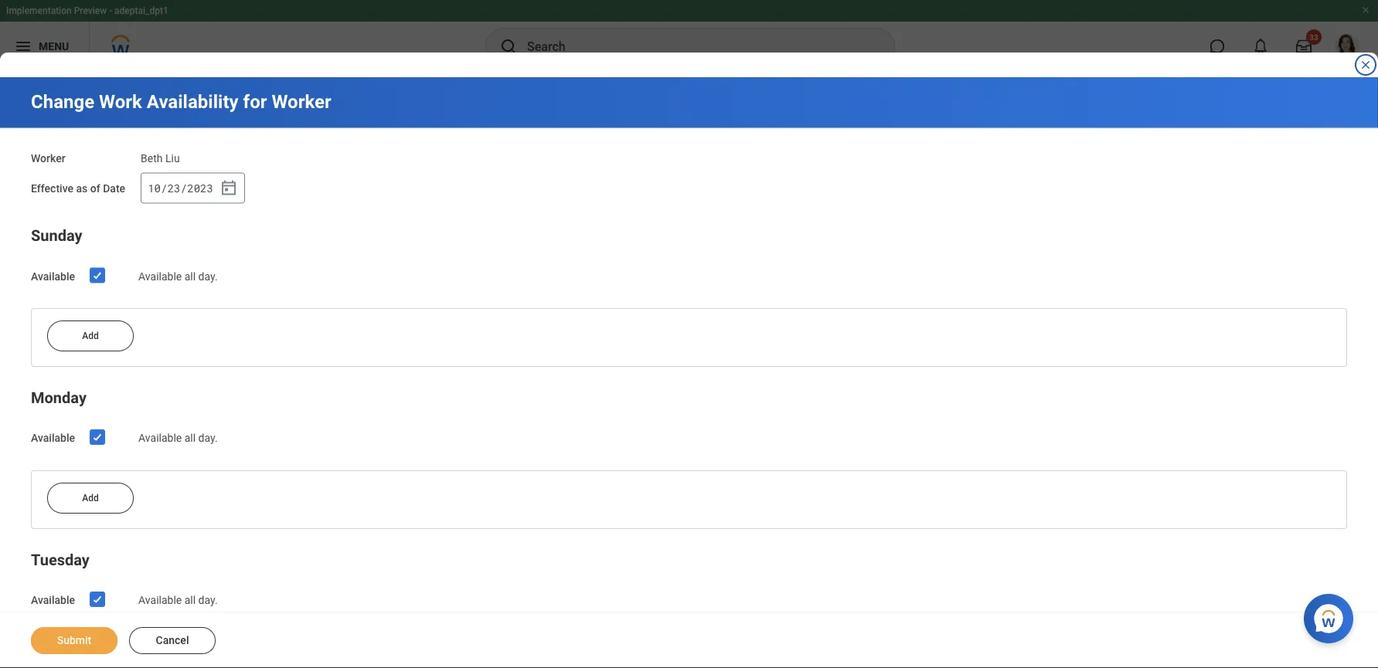 Task type: locate. For each thing, give the bounding box(es) containing it.
change work availability for worker main content
[[0, 77, 1378, 669]]

0 vertical spatial all
[[185, 270, 196, 283]]

available all day.
[[138, 270, 218, 283], [138, 432, 218, 445], [138, 594, 218, 607]]

/
[[161, 181, 167, 195], [181, 181, 187, 195]]

/ right the 10
[[161, 181, 167, 195]]

1 horizontal spatial worker
[[272, 91, 331, 113]]

add up tuesday button
[[82, 493, 99, 504]]

1 day. from the top
[[198, 270, 218, 283]]

1 horizontal spatial /
[[181, 181, 187, 195]]

add button up tuesday button
[[47, 483, 134, 514]]

tuesday button
[[31, 551, 90, 569]]

check small image
[[88, 266, 107, 285]]

1 all from the top
[[185, 270, 196, 283]]

2 add button from the top
[[47, 483, 134, 514]]

2 vertical spatial available all day.
[[138, 594, 218, 607]]

0 vertical spatial add
[[82, 331, 99, 342]]

close environment banner image
[[1361, 5, 1371, 15]]

change work availability for worker dialog
[[0, 0, 1378, 669]]

preview
[[74, 5, 107, 16]]

all
[[185, 270, 196, 283], [185, 432, 196, 445], [185, 594, 196, 607]]

implementation preview -   adeptai_dpt1 banner
[[0, 0, 1378, 71]]

/ right the 23
[[181, 181, 187, 195]]

3 all from the top
[[185, 594, 196, 607]]

add button
[[47, 321, 134, 352], [47, 483, 134, 514]]

cancel button
[[129, 628, 216, 655]]

10
[[148, 181, 161, 195]]

add for sunday
[[82, 331, 99, 342]]

add inside the monday group
[[82, 493, 99, 504]]

worker
[[272, 91, 331, 113], [31, 152, 65, 165]]

all for sunday
[[185, 270, 196, 283]]

1 vertical spatial day.
[[198, 432, 218, 445]]

3 available all day. from the top
[[138, 594, 218, 607]]

available all day. inside the monday group
[[138, 432, 218, 445]]

1 vertical spatial all
[[185, 432, 196, 445]]

0 horizontal spatial /
[[161, 181, 167, 195]]

day. inside the monday group
[[198, 432, 218, 445]]

2 all from the top
[[185, 432, 196, 445]]

effective as of date group
[[141, 173, 245, 204]]

0 vertical spatial day.
[[198, 270, 218, 283]]

notifications large image
[[1253, 39, 1269, 54]]

0 vertical spatial check small image
[[88, 428, 107, 447]]

close change work availability for worker image
[[1360, 59, 1372, 71]]

sunday group
[[31, 224, 1347, 367]]

2 / from the left
[[181, 181, 187, 195]]

2 vertical spatial day.
[[198, 594, 218, 607]]

available all day. inside tuesday group
[[138, 594, 218, 607]]

add button for sunday
[[47, 321, 134, 352]]

profile logan mcneil element
[[1326, 29, 1369, 63]]

available all day. for monday
[[138, 432, 218, 445]]

23
[[167, 181, 180, 195]]

day. for monday
[[198, 432, 218, 445]]

all inside tuesday group
[[185, 594, 196, 607]]

implementation preview -   adeptai_dpt1
[[6, 5, 168, 16]]

1 check small image from the top
[[88, 428, 107, 447]]

-
[[109, 5, 112, 16]]

inbox large image
[[1296, 39, 1312, 54]]

worker up effective
[[31, 152, 65, 165]]

1 vertical spatial add button
[[47, 483, 134, 514]]

add
[[82, 331, 99, 342], [82, 493, 99, 504]]

1 add from the top
[[82, 331, 99, 342]]

add button down check small icon
[[47, 321, 134, 352]]

worker right 'for'
[[272, 91, 331, 113]]

1 vertical spatial available all day.
[[138, 432, 218, 445]]

day. inside sunday group
[[198, 270, 218, 283]]

add button inside the monday group
[[47, 483, 134, 514]]

check small image inside the monday group
[[88, 428, 107, 447]]

2 add from the top
[[82, 493, 99, 504]]

2 available all day. from the top
[[138, 432, 218, 445]]

beth liu
[[141, 152, 180, 165]]

sunday button
[[31, 227, 82, 245]]

0 vertical spatial available all day.
[[138, 270, 218, 283]]

cancel
[[156, 635, 189, 647]]

available all day. for sunday
[[138, 270, 218, 283]]

date
[[103, 182, 125, 195]]

all inside the monday group
[[185, 432, 196, 445]]

check small image
[[88, 428, 107, 447], [88, 590, 107, 609]]

1 add button from the top
[[47, 321, 134, 352]]

2 day. from the top
[[198, 432, 218, 445]]

0 vertical spatial add button
[[47, 321, 134, 352]]

day.
[[198, 270, 218, 283], [198, 432, 218, 445], [198, 594, 218, 607]]

add button inside sunday group
[[47, 321, 134, 352]]

submit
[[57, 635, 91, 647]]

add down check small icon
[[82, 331, 99, 342]]

beth liu element
[[141, 149, 180, 165]]

1 vertical spatial check small image
[[88, 590, 107, 609]]

day. for sunday
[[198, 270, 218, 283]]

1 available all day. from the top
[[138, 270, 218, 283]]

3 day. from the top
[[198, 594, 218, 607]]

all inside sunday group
[[185, 270, 196, 283]]

change work availability for worker
[[31, 91, 331, 113]]

available all day. inside sunday group
[[138, 270, 218, 283]]

1 vertical spatial worker
[[31, 152, 65, 165]]

0 horizontal spatial worker
[[31, 152, 65, 165]]

sunday
[[31, 227, 82, 245]]

for
[[243, 91, 267, 113]]

1 vertical spatial add
[[82, 493, 99, 504]]

2 vertical spatial all
[[185, 594, 196, 607]]

tuesday group
[[31, 548, 1347, 669]]

add inside sunday group
[[82, 331, 99, 342]]

2 check small image from the top
[[88, 590, 107, 609]]

effective
[[31, 182, 73, 195]]

available
[[31, 270, 75, 283], [138, 270, 182, 283], [31, 432, 75, 445], [138, 432, 182, 445], [31, 594, 75, 607], [138, 594, 182, 607]]



Task type: vqa. For each thing, say whether or not it's contained in the screenshot.
'all' inside the the Monday group
yes



Task type: describe. For each thing, give the bounding box(es) containing it.
adeptai_dpt1
[[114, 5, 168, 16]]

0 vertical spatial worker
[[272, 91, 331, 113]]

work
[[99, 91, 142, 113]]

monday button
[[31, 389, 87, 407]]

availability
[[147, 91, 239, 113]]

1 / from the left
[[161, 181, 167, 195]]

2023
[[187, 181, 213, 195]]

as
[[76, 182, 88, 195]]

implementation
[[6, 5, 72, 16]]

check small image inside tuesday group
[[88, 590, 107, 609]]

calendar image
[[220, 179, 238, 197]]

all for monday
[[185, 432, 196, 445]]

submit button
[[31, 628, 117, 655]]

liu
[[165, 152, 180, 165]]

search image
[[499, 37, 518, 56]]

effective as of date
[[31, 182, 125, 195]]

add for monday
[[82, 493, 99, 504]]

monday
[[31, 389, 87, 407]]

of
[[90, 182, 100, 195]]

workday assistant region
[[1304, 588, 1360, 644]]

day. inside tuesday group
[[198, 594, 218, 607]]

tuesday
[[31, 551, 90, 569]]

monday group
[[31, 386, 1347, 529]]

add button for monday
[[47, 483, 134, 514]]

10 / 23 / 2023
[[148, 181, 213, 195]]

beth
[[141, 152, 163, 165]]

change
[[31, 91, 94, 113]]



